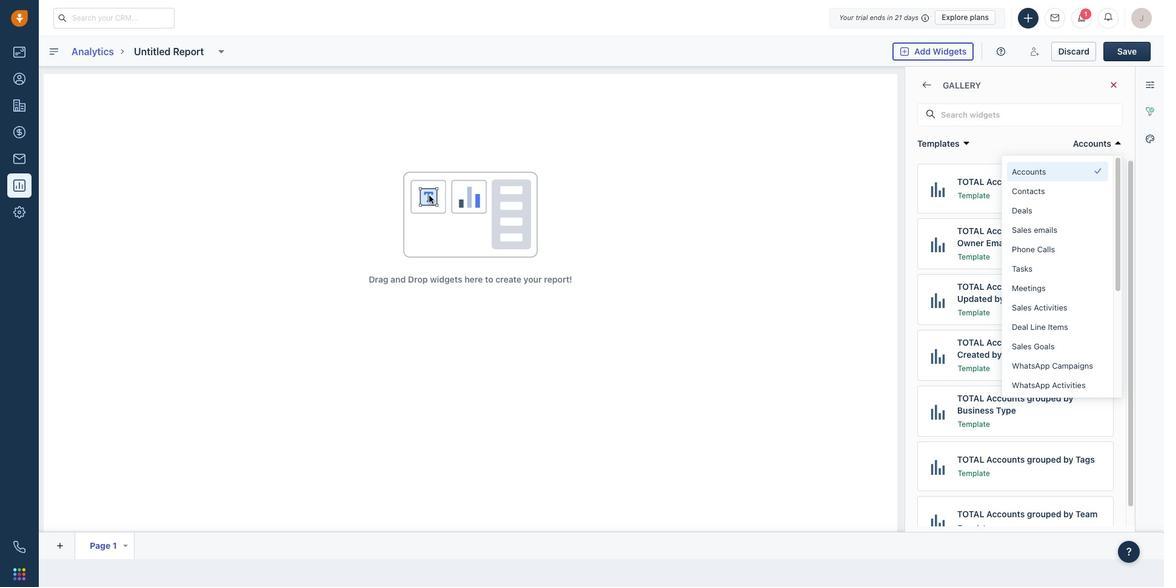 Task type: vqa. For each thing, say whether or not it's contained in the screenshot.
the Overview
no



Task type: locate. For each thing, give the bounding box(es) containing it.
phone image
[[13, 541, 25, 553]]

freshworks switcher image
[[13, 568, 25, 580]]

explore plans link
[[936, 10, 996, 25]]

21
[[895, 13, 903, 21]]

your trial ends in 21 days
[[840, 13, 919, 21]]

ends
[[870, 13, 886, 21]]



Task type: describe. For each thing, give the bounding box(es) containing it.
trial
[[856, 13, 868, 21]]

explore
[[942, 13, 969, 22]]

explore plans
[[942, 13, 989, 22]]

plans
[[971, 13, 989, 22]]

Search your CRM... text field
[[53, 8, 175, 28]]

your
[[840, 13, 854, 21]]

days
[[904, 13, 919, 21]]

1 link
[[1072, 8, 1093, 28]]

1
[[1085, 10, 1088, 17]]

in
[[888, 13, 893, 21]]

phone element
[[7, 535, 32, 559]]



